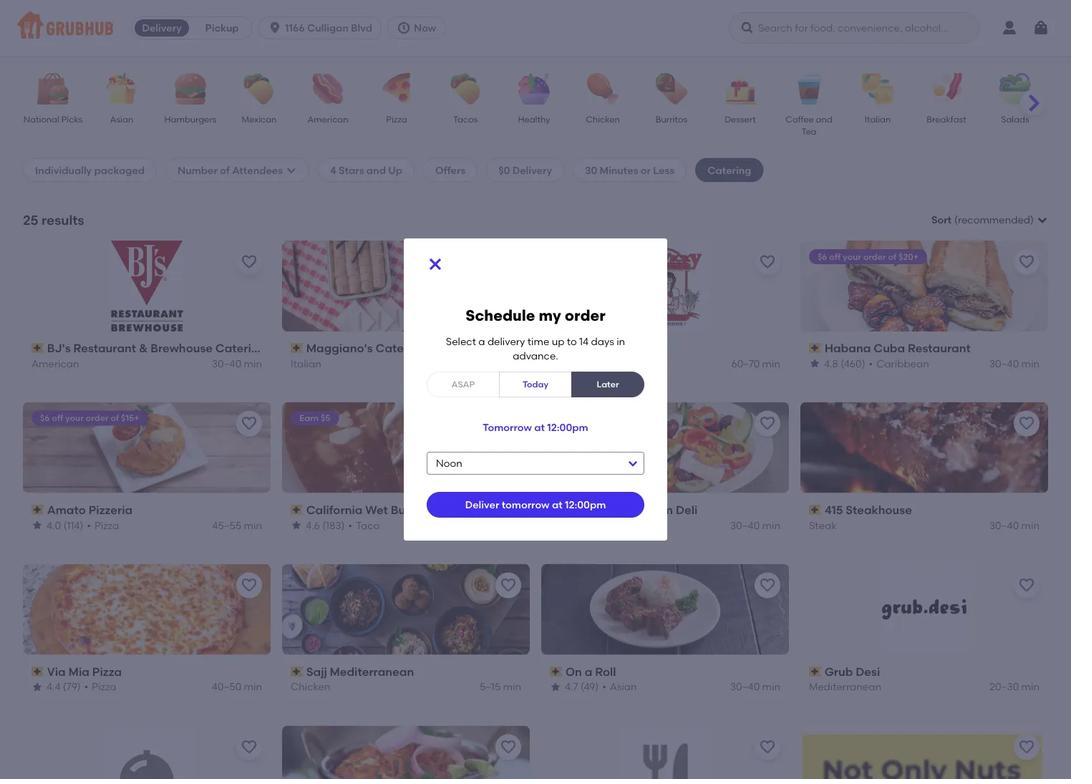 Task type: locate. For each thing, give the bounding box(es) containing it.
subscription pass image inside california wet burrito link
[[291, 505, 304, 515]]

0 horizontal spatial svg image
[[286, 164, 297, 176]]

roll
[[596, 665, 617, 679]]

0 horizontal spatial your
[[65, 413, 84, 424]]

off for habana cuba restaurant
[[830, 251, 841, 262]]

asian image
[[97, 73, 147, 105]]

american down bj's
[[32, 357, 79, 370]]

1 horizontal spatial off
[[830, 251, 841, 262]]

12:00pm right tomorrow
[[565, 499, 606, 511]]

mediterranean right the '365'
[[589, 503, 674, 517]]

1 vertical spatial of
[[889, 251, 897, 262]]

2 restaurant from the left
[[909, 341, 971, 355]]

american down american image at the top left
[[308, 114, 349, 124]]

12:00pm
[[548, 422, 589, 434], [565, 499, 606, 511]]

4.7
[[565, 681, 579, 693]]

subscription pass image inside amato pizzeria 'link'
[[32, 505, 44, 515]]

1 horizontal spatial and
[[817, 114, 833, 124]]

subscription pass image left via
[[32, 667, 44, 677]]

30–40 for habana cuba restaurant
[[990, 357, 1020, 370]]

0 vertical spatial italian
[[865, 114, 892, 124]]

subscription pass image left bj's
[[32, 343, 44, 353]]

(183)
[[323, 519, 345, 532]]

subscription pass image left habana
[[810, 343, 822, 353]]

burritos image
[[647, 73, 697, 105]]

1 vertical spatial and
[[367, 164, 386, 176]]

order for cuba
[[864, 251, 887, 262]]

60–70
[[732, 357, 760, 370]]

via mia pizza link
[[32, 664, 262, 680]]

1 vertical spatial asian
[[610, 681, 637, 693]]

now
[[414, 22, 437, 34]]

(79)
[[63, 681, 81, 693]]

select
[[446, 335, 476, 347]]

subscription pass image for 365 mediterranean deli
[[550, 505, 563, 515]]

1 horizontal spatial restaurant
[[909, 341, 971, 355]]

on
[[566, 665, 582, 679]]

hamburgers image
[[166, 73, 216, 105]]

1 horizontal spatial of
[[220, 164, 230, 176]]

save this restaurant image for 415 steakhouse
[[1019, 415, 1036, 433]]

asian down roll
[[610, 681, 637, 693]]

at right "tomorrow"
[[535, 422, 545, 434]]

restaurant left &
[[73, 341, 136, 355]]

0 horizontal spatial delivery
[[142, 22, 182, 34]]

asian down asian image
[[110, 114, 133, 124]]

star icon image
[[810, 358, 821, 369], [32, 520, 43, 531], [291, 520, 302, 531], [32, 682, 43, 693], [550, 682, 562, 693]]

1166 culligan blvd
[[285, 22, 373, 34]]

0 horizontal spatial order
[[86, 413, 109, 424]]

4.8 (460)
[[825, 357, 866, 370]]

1 horizontal spatial deli
[[676, 503, 698, 517]]

a for delivery
[[479, 335, 486, 347]]

coffee
[[786, 114, 815, 124]]

subscription pass image for sajj mediterranean
[[291, 667, 304, 677]]

1 vertical spatial chicken
[[291, 681, 331, 693]]

1 horizontal spatial svg image
[[397, 21, 411, 35]]

1 horizontal spatial mexican
[[550, 357, 591, 370]]

subscription pass image inside 'maggiano's catering' link
[[291, 343, 304, 353]]

$6 for amato pizzeria
[[40, 413, 50, 424]]

min for sajj mediterranean
[[503, 681, 522, 693]]

1 vertical spatial svg image
[[286, 164, 297, 176]]

subscription pass image for habana cuba restaurant
[[810, 343, 822, 353]]

of
[[220, 164, 230, 176], [889, 251, 897, 262], [111, 413, 119, 424]]

0 horizontal spatial mediterranean
[[330, 665, 414, 679]]

min for california wet burrito
[[503, 519, 522, 532]]

0 horizontal spatial chicken
[[291, 681, 331, 693]]

$6 for habana cuba restaurant
[[818, 251, 828, 262]]

on a roll
[[566, 665, 617, 679]]

1 horizontal spatial mediterranean
[[589, 503, 674, 517]]

subscription pass image left maggiano's
[[291, 343, 304, 353]]

order for pizzeria
[[86, 413, 109, 424]]

casa vicky link
[[550, 340, 781, 356]]

subscription pass image inside sajj mediterranean link
[[291, 667, 304, 677]]

• right (79) at the bottom of the page
[[84, 681, 88, 693]]

• pizza for mia
[[84, 681, 116, 693]]

1 vertical spatial deli
[[550, 519, 569, 532]]

order left $20+
[[864, 251, 887, 262]]

subscription pass image inside "casa vicky" link
[[550, 343, 563, 353]]

a right on
[[585, 665, 593, 679]]

chicken down sajj
[[291, 681, 331, 693]]

1 vertical spatial order
[[565, 306, 606, 324]]

12:00pm down today button
[[548, 422, 589, 434]]

1 vertical spatial your
[[65, 413, 84, 424]]

time
[[528, 335, 550, 347]]

earn
[[300, 413, 319, 424]]

• pizza down via mia pizza at the bottom of page
[[84, 681, 116, 693]]

subscription pass image for grub desi
[[810, 667, 822, 677]]

subscription pass image for maggiano's catering
[[291, 343, 304, 353]]

subscription pass image up steak
[[810, 505, 822, 515]]

earn $5
[[300, 413, 331, 424]]

mediterranean for 365
[[589, 503, 674, 517]]

2 vertical spatial mediterranean
[[810, 681, 882, 693]]

subscription pass image left california
[[291, 505, 304, 515]]

20–30
[[990, 681, 1020, 693]]

1 horizontal spatial order
[[565, 306, 606, 324]]

italian
[[865, 114, 892, 124], [291, 357, 322, 370]]

0 vertical spatial and
[[817, 114, 833, 124]]

30–40 for 365 mediterranean deli
[[731, 519, 760, 532]]

• down the amato pizzeria
[[87, 519, 91, 532]]

subscription pass image inside on a roll link
[[550, 667, 563, 677]]

grub
[[825, 665, 854, 679]]

save this restaurant image for grub desi
[[1019, 577, 1036, 594]]

0 horizontal spatial american
[[32, 357, 79, 370]]

mediterranean for sajj
[[330, 665, 414, 679]]

subscription pass image inside habana cuba restaurant 'link'
[[810, 343, 822, 353]]

0 horizontal spatial mexican
[[242, 114, 277, 124]]

your for amato
[[65, 413, 84, 424]]

of left $20+
[[889, 251, 897, 262]]

your left $20+
[[844, 251, 862, 262]]

catering down dessert
[[708, 164, 752, 176]]

pizza
[[386, 114, 407, 124], [95, 519, 119, 532], [92, 665, 122, 679], [92, 681, 116, 693]]

california wet burrito
[[306, 503, 429, 517]]

star icon image left 4.6
[[291, 520, 302, 531]]

4.0
[[47, 519, 61, 532]]

• pizza
[[87, 519, 119, 532], [84, 681, 116, 693]]

of for amato pizzeria
[[111, 413, 119, 424]]

4 stars and up
[[330, 164, 403, 176]]

4.4
[[47, 681, 61, 693]]

star icon image left 4.4
[[32, 682, 43, 693]]

subscription pass image for bj's restaurant & brewhouse catering
[[32, 343, 44, 353]]

your
[[844, 251, 862, 262], [65, 413, 84, 424]]

min for casa vicky
[[763, 357, 781, 370]]

0 vertical spatial order
[[864, 251, 887, 262]]

40–50
[[212, 681, 242, 693]]

schedule
[[466, 306, 536, 324]]

svg image right "attendees"
[[286, 164, 297, 176]]

(114)
[[63, 519, 83, 532]]

365
[[566, 503, 587, 517]]

0 vertical spatial deli
[[676, 503, 698, 517]]

pizza inside 'link'
[[92, 665, 122, 679]]

0 horizontal spatial at
[[535, 422, 545, 434]]

0 vertical spatial delivery
[[142, 22, 182, 34]]

subscription pass image inside grub desi link
[[810, 667, 822, 677]]

2 horizontal spatial mediterranean
[[810, 681, 882, 693]]

30
[[585, 164, 598, 176]]

subscription pass image
[[32, 343, 44, 353], [291, 343, 304, 353], [550, 343, 563, 353], [810, 343, 822, 353], [32, 505, 44, 515], [810, 505, 822, 515]]

60–70 min
[[732, 357, 781, 370]]

• for cuba
[[870, 357, 874, 370]]

subscription pass image left the '365'
[[550, 505, 563, 515]]

subscription pass image for on a roll
[[550, 667, 563, 677]]

save this restaurant button
[[236, 249, 262, 275], [755, 249, 781, 275], [1015, 249, 1040, 275], [236, 411, 262, 437], [496, 411, 522, 437], [755, 411, 781, 437], [1015, 411, 1040, 437], [236, 573, 262, 599], [496, 573, 522, 599], [755, 573, 781, 599], [1015, 573, 1040, 599], [236, 735, 262, 761], [496, 735, 522, 761], [755, 735, 781, 761], [1015, 735, 1040, 761]]

your for habana
[[844, 251, 862, 262]]

subscription pass image for via mia pizza
[[32, 667, 44, 677]]

italian down italian 'image'
[[865, 114, 892, 124]]

1 horizontal spatial a
[[585, 665, 593, 679]]

asap button
[[427, 372, 500, 398]]

min for habana cuba restaurant
[[1022, 357, 1040, 370]]

restaurant inside 'link'
[[909, 341, 971, 355]]

30–40 min
[[212, 357, 262, 370], [990, 357, 1040, 370], [471, 519, 522, 532], [731, 519, 781, 532], [990, 519, 1040, 532], [731, 681, 781, 693]]

1 horizontal spatial at
[[552, 499, 563, 511]]

save this restaurant image
[[760, 254, 777, 271], [241, 415, 258, 433], [500, 415, 517, 433], [760, 577, 777, 594], [760, 739, 777, 756], [1019, 739, 1036, 756]]

order up the 14
[[565, 306, 606, 324]]

wet
[[366, 503, 388, 517]]

1 horizontal spatial delivery
[[513, 164, 552, 176]]

casa
[[566, 341, 596, 355]]

main navigation navigation
[[0, 0, 1072, 56]]

subscription pass image inside 415 steakhouse "link"
[[810, 505, 822, 515]]

your left $15+
[[65, 413, 84, 424]]

california
[[306, 503, 363, 517]]

30–40
[[212, 357, 242, 370], [990, 357, 1020, 370], [471, 519, 501, 532], [731, 519, 760, 532], [990, 519, 1020, 532], [731, 681, 760, 693]]

$6 off your order of $15+
[[40, 413, 139, 424]]

0 vertical spatial 12:00pm
[[548, 422, 589, 434]]

0 vertical spatial your
[[844, 251, 862, 262]]

30–40 min for habana cuba restaurant
[[990, 357, 1040, 370]]

2 vertical spatial order
[[86, 413, 109, 424]]

2 vertical spatial of
[[111, 413, 119, 424]]

days
[[592, 335, 615, 347]]

subscription pass image left grub
[[810, 667, 822, 677]]

chicken down chicken image
[[586, 114, 620, 124]]

save this restaurant image
[[241, 254, 258, 271], [1019, 254, 1036, 271], [760, 415, 777, 433], [1019, 415, 1036, 433], [241, 577, 258, 594], [500, 577, 517, 594], [1019, 577, 1036, 594], [241, 739, 258, 756], [500, 739, 517, 756]]

0 vertical spatial chicken
[[586, 114, 620, 124]]

1 horizontal spatial your
[[844, 251, 862, 262]]

of right number
[[220, 164, 230, 176]]

at left the '365'
[[552, 499, 563, 511]]

pickup
[[205, 22, 239, 34]]

• pizza for pizzeria
[[87, 519, 119, 532]]

salads image
[[991, 73, 1041, 105]]

• for a
[[603, 681, 607, 693]]

italian down maggiano's
[[291, 357, 322, 370]]

grub desi logo image
[[880, 564, 971, 655]]

0 vertical spatial • pizza
[[87, 519, 119, 532]]

min for 415 steakhouse
[[1022, 519, 1040, 532]]

mediterranean down grub
[[810, 681, 882, 693]]

coffee and tea image
[[785, 73, 835, 105]]

chicken
[[586, 114, 620, 124], [291, 681, 331, 693]]

and up "tea"
[[817, 114, 833, 124]]

1 vertical spatial off
[[52, 413, 63, 424]]

chicken image
[[578, 73, 628, 105]]

picks
[[61, 114, 83, 124]]

at inside deliver tomorrow at 12:00pm button
[[552, 499, 563, 511]]

star icon image left 4.0
[[32, 520, 43, 531]]

$6 off your order of $20+
[[818, 251, 919, 262]]

sajj mediterranean link
[[291, 664, 522, 680]]

casa vicky
[[566, 341, 629, 355]]

subscription pass image inside 365 mediterranean deli link
[[550, 505, 563, 515]]

pizza right mia
[[92, 665, 122, 679]]

1 vertical spatial american
[[32, 357, 79, 370]]

1 horizontal spatial american
[[308, 114, 349, 124]]

0 vertical spatial off
[[830, 251, 841, 262]]

hamburgers
[[164, 114, 217, 124]]

less
[[654, 164, 675, 176]]

14
[[580, 335, 589, 347]]

$20+
[[899, 251, 919, 262]]

minutes
[[600, 164, 639, 176]]

svg image
[[397, 21, 411, 35], [286, 164, 297, 176]]

$0 delivery
[[499, 164, 552, 176]]

svg image
[[1033, 19, 1050, 37], [268, 21, 282, 35], [741, 21, 755, 35], [427, 256, 444, 273]]

• right (49)
[[603, 681, 607, 693]]

min for bj's restaurant & brewhouse catering
[[244, 357, 262, 370]]

20–30 min
[[990, 681, 1040, 693]]

1 vertical spatial $6
[[40, 413, 50, 424]]

0 horizontal spatial and
[[367, 164, 386, 176]]

italian image
[[853, 73, 904, 105]]

2 horizontal spatial of
[[889, 251, 897, 262]]

1 vertical spatial 12:00pm
[[565, 499, 606, 511]]

subscription pass image
[[291, 505, 304, 515], [550, 505, 563, 515], [32, 667, 44, 677], [291, 667, 304, 677], [550, 667, 563, 677], [810, 667, 822, 677]]

• caribbean
[[870, 357, 930, 370]]

subscription pass image left to
[[550, 343, 563, 353]]

bj's restaurant & brewhouse catering
[[47, 341, 266, 355]]

save this restaurant image for sajj mediterranean
[[500, 577, 517, 594]]

on a roll link
[[550, 664, 781, 680]]

• for pizzeria
[[87, 519, 91, 532]]

keilabasa logo image
[[620, 726, 711, 780]]

a right select
[[479, 335, 486, 347]]

0 horizontal spatial a
[[479, 335, 486, 347]]

1 vertical spatial mexican
[[550, 357, 591, 370]]

30–40 min for bj's restaurant & brewhouse catering
[[212, 357, 262, 370]]

restaurant up caribbean
[[909, 341, 971, 355]]

tea
[[802, 126, 817, 137]]

asian
[[110, 114, 133, 124], [610, 681, 637, 693]]

delivery left pickup button
[[142, 22, 182, 34]]

subscription pass image left amato
[[32, 505, 44, 515]]

and inside coffee and tea
[[817, 114, 833, 124]]

0 vertical spatial a
[[479, 335, 486, 347]]

cuba
[[874, 341, 906, 355]]

1 vertical spatial italian
[[291, 357, 322, 370]]

min for amato pizzeria
[[244, 519, 262, 532]]

mediterranean right sajj
[[330, 665, 414, 679]]

save this restaurant image for 365 mediterranean deli
[[760, 415, 777, 433]]

1 vertical spatial at
[[552, 499, 563, 511]]

0 vertical spatial asian
[[110, 114, 133, 124]]

subscription pass image inside bj's restaurant & brewhouse catering link
[[32, 343, 44, 353]]

mexican down casa
[[550, 357, 591, 370]]

burrito
[[391, 503, 429, 517]]

• right '(183)'
[[349, 519, 353, 532]]

subscription pass image left sajj
[[291, 667, 304, 677]]

star icon image left 4.8
[[810, 358, 821, 369]]

healthy
[[518, 114, 551, 124]]

415
[[825, 503, 844, 517]]

1 vertical spatial a
[[585, 665, 593, 679]]

• for mia
[[84, 681, 88, 693]]

svg image left "now"
[[397, 21, 411, 35]]

habana
[[825, 341, 872, 355]]

0 horizontal spatial off
[[52, 413, 63, 424]]

0 vertical spatial $6
[[818, 251, 828, 262]]

a inside the select a delivery time up to 14 days in advance.
[[479, 335, 486, 347]]

catering right brewhouse
[[216, 341, 266, 355]]

0 horizontal spatial of
[[111, 413, 119, 424]]

min for via mia pizza
[[244, 681, 262, 693]]

0 horizontal spatial $6
[[40, 413, 50, 424]]

delivery right $0
[[513, 164, 552, 176]]

2 horizontal spatial catering
[[708, 164, 752, 176]]

365 mediterranean deli link
[[550, 502, 781, 518]]

4.6
[[306, 519, 320, 532]]

catering left select
[[376, 341, 426, 355]]

2 horizontal spatial order
[[864, 251, 887, 262]]

1 horizontal spatial $6
[[818, 251, 828, 262]]

30–40 min for on a roll
[[731, 681, 781, 693]]

25
[[23, 212, 38, 228]]

• for wet
[[349, 519, 353, 532]]

steakhouse
[[846, 503, 913, 517]]

culligan
[[307, 22, 349, 34]]

star icon image left 4.7
[[550, 682, 562, 693]]

1 horizontal spatial asian
[[610, 681, 637, 693]]

subscription pass image inside via mia pizza 'link'
[[32, 667, 44, 677]]

1 vertical spatial delivery
[[513, 164, 552, 176]]

• right (460)
[[870, 357, 874, 370]]

a
[[479, 335, 486, 347], [585, 665, 593, 679]]

order left $15+
[[86, 413, 109, 424]]

0 vertical spatial mexican
[[242, 114, 277, 124]]

• pizza down pizzeria
[[87, 519, 119, 532]]

svg image inside 1166 culligan blvd button
[[268, 21, 282, 35]]

burritos
[[656, 114, 688, 124]]

of left $15+
[[111, 413, 119, 424]]

0 vertical spatial mediterranean
[[589, 503, 674, 517]]

pizza down via mia pizza at the bottom of page
[[92, 681, 116, 693]]

star icon image for habana
[[810, 358, 821, 369]]

1 vertical spatial • pizza
[[84, 681, 116, 693]]

1 vertical spatial mediterranean
[[330, 665, 414, 679]]

and left up
[[367, 164, 386, 176]]

mexican down mexican image on the top of the page
[[242, 114, 277, 124]]

0 vertical spatial at
[[535, 422, 545, 434]]

min for maggiano's catering
[[503, 357, 522, 370]]

amato pizzeria link
[[32, 502, 262, 518]]

subscription pass image left on
[[550, 667, 563, 677]]

deli
[[676, 503, 698, 517], [550, 519, 569, 532]]

0 horizontal spatial restaurant
[[73, 341, 136, 355]]

0 vertical spatial svg image
[[397, 21, 411, 35]]



Task type: describe. For each thing, give the bounding box(es) containing it.
my
[[539, 306, 562, 324]]

vicky
[[599, 341, 629, 355]]

1 horizontal spatial italian
[[865, 114, 892, 124]]

habana cuba restaurant link
[[810, 340, 1040, 356]]

svg image inside 'now' button
[[397, 21, 411, 35]]

pizza down pizza image at the top of the page
[[386, 114, 407, 124]]

0 horizontal spatial catering
[[216, 341, 266, 355]]

offers
[[436, 164, 466, 176]]

up
[[552, 335, 565, 347]]

0 vertical spatial of
[[220, 164, 230, 176]]

pizza image
[[372, 73, 422, 105]]

subscription pass image for 415 steakhouse
[[810, 505, 822, 515]]

in
[[617, 335, 626, 347]]

coffee and tea
[[786, 114, 833, 137]]

25 results
[[23, 212, 84, 228]]

save this restaurant image for via mia pizza
[[241, 577, 258, 594]]

attendees
[[232, 164, 283, 176]]

today button
[[499, 372, 573, 398]]

delivery inside button
[[142, 22, 182, 34]]

brewhouse
[[151, 341, 213, 355]]

4.4 (79)
[[47, 681, 81, 693]]

min for on a roll
[[763, 681, 781, 693]]

&
[[139, 341, 148, 355]]

0 horizontal spatial asian
[[110, 114, 133, 124]]

1166
[[285, 22, 305, 34]]

star icon image for on
[[550, 682, 562, 693]]

packaged
[[94, 164, 145, 176]]

(49)
[[581, 681, 599, 693]]

pizza down pizzeria
[[95, 519, 119, 532]]

habana cuba restaurant
[[825, 341, 971, 355]]

tomorrow at 12:00pm
[[483, 422, 589, 434]]

healthy image
[[509, 73, 560, 105]]

star icon image for amato
[[32, 520, 43, 531]]

bj's restaurant & brewhouse catering logo image
[[111, 241, 183, 332]]

dessert
[[725, 114, 757, 124]]

30 minutes or less
[[585, 164, 675, 176]]

1 restaurant from the left
[[73, 341, 136, 355]]

1166 culligan blvd button
[[259, 16, 388, 39]]

tomorrow
[[502, 499, 550, 511]]

star icon image for via
[[32, 682, 43, 693]]

national picks image
[[28, 73, 78, 105]]

individually
[[35, 164, 92, 176]]

california wet burrito link
[[291, 502, 522, 518]]

steak
[[810, 519, 837, 532]]

breakfast
[[927, 114, 967, 124]]

grub desi
[[825, 665, 881, 679]]

deli inside 365 mediterranean deli link
[[676, 503, 698, 517]]

samosa & curry logo image
[[101, 726, 192, 780]]

grub desi link
[[810, 664, 1040, 680]]

sajj mediterranean
[[306, 665, 414, 679]]

taco
[[356, 519, 380, 532]]

$0
[[499, 164, 510, 176]]

casa vicky logo image
[[620, 241, 711, 332]]

bj's
[[47, 341, 71, 355]]

1 horizontal spatial catering
[[376, 341, 426, 355]]

delivery button
[[132, 16, 192, 39]]

number of attendees
[[178, 164, 283, 176]]

to
[[567, 335, 577, 347]]

120–130 min
[[465, 357, 522, 370]]

subscription pass image for amato pizzeria
[[32, 505, 44, 515]]

5–15 min
[[480, 681, 522, 693]]

tomorrow
[[483, 422, 532, 434]]

40–50 min
[[212, 681, 262, 693]]

4
[[330, 164, 337, 176]]

30–40 for 415 steakhouse
[[990, 519, 1020, 532]]

min for grub desi
[[1022, 681, 1040, 693]]

• asian
[[603, 681, 637, 693]]

individually packaged
[[35, 164, 145, 176]]

30–40 min for california wet burrito
[[471, 519, 522, 532]]

now button
[[388, 16, 452, 39]]

mia
[[68, 665, 90, 679]]

min for 365 mediterranean deli
[[763, 519, 781, 532]]

0 horizontal spatial deli
[[550, 519, 569, 532]]

maggiano's
[[306, 341, 373, 355]]

365 mediterranean deli
[[566, 503, 698, 517]]

tacos image
[[441, 73, 491, 105]]

schedule my order
[[466, 306, 606, 324]]

amato
[[47, 503, 86, 517]]

30–40 min for 365 mediterranean deli
[[731, 519, 781, 532]]

asap
[[452, 379, 475, 390]]

$15+
[[121, 413, 139, 424]]

breakfast image
[[922, 73, 972, 105]]

0 horizontal spatial italian
[[291, 357, 322, 370]]

via mia pizza
[[47, 665, 122, 679]]

tomorrow at 12:00pm button
[[483, 415, 589, 441]]

415 steakhouse
[[825, 503, 913, 517]]

mexican image
[[234, 73, 284, 105]]

30–40 for bj's restaurant & brewhouse catering
[[212, 357, 242, 370]]

deliver
[[466, 499, 500, 511]]

save this restaurant image for bj's restaurant & brewhouse catering
[[241, 254, 258, 271]]

bj's restaurant & brewhouse catering link
[[32, 340, 266, 356]]

415 steakhouse link
[[810, 502, 1040, 518]]

advance.
[[513, 350, 559, 362]]

a for roll
[[585, 665, 593, 679]]

4.8
[[825, 357, 839, 370]]

4.6 (183)
[[306, 519, 345, 532]]

30–40 for on a roll
[[731, 681, 760, 693]]

45–55
[[212, 519, 242, 532]]

30–40 for california wet burrito
[[471, 519, 501, 532]]

120–130
[[465, 357, 501, 370]]

not only nuts logo image
[[801, 726, 1049, 780]]

subscription pass image for casa vicky
[[550, 343, 563, 353]]

off for amato pizzeria
[[52, 413, 63, 424]]

at inside tomorrow at 12:00pm button
[[535, 422, 545, 434]]

sajj
[[306, 665, 327, 679]]

via
[[47, 665, 66, 679]]

• taco
[[349, 519, 380, 532]]

american image
[[303, 73, 353, 105]]

of for habana cuba restaurant
[[889, 251, 897, 262]]

today
[[523, 379, 549, 390]]

results
[[42, 212, 84, 228]]

dessert image
[[716, 73, 766, 105]]

deliver tomorrow at 12:00pm
[[466, 499, 606, 511]]

1 horizontal spatial chicken
[[586, 114, 620, 124]]

0 vertical spatial american
[[308, 114, 349, 124]]

select a delivery time up to 14 days in advance.
[[446, 335, 626, 362]]

later
[[597, 379, 620, 390]]

maggiano's catering
[[306, 341, 426, 355]]

subscription pass image for california wet burrito
[[291, 505, 304, 515]]

30–40 min for 415 steakhouse
[[990, 519, 1040, 532]]

star icon image for california
[[291, 520, 302, 531]]



Task type: vqa. For each thing, say whether or not it's contained in the screenshot.


